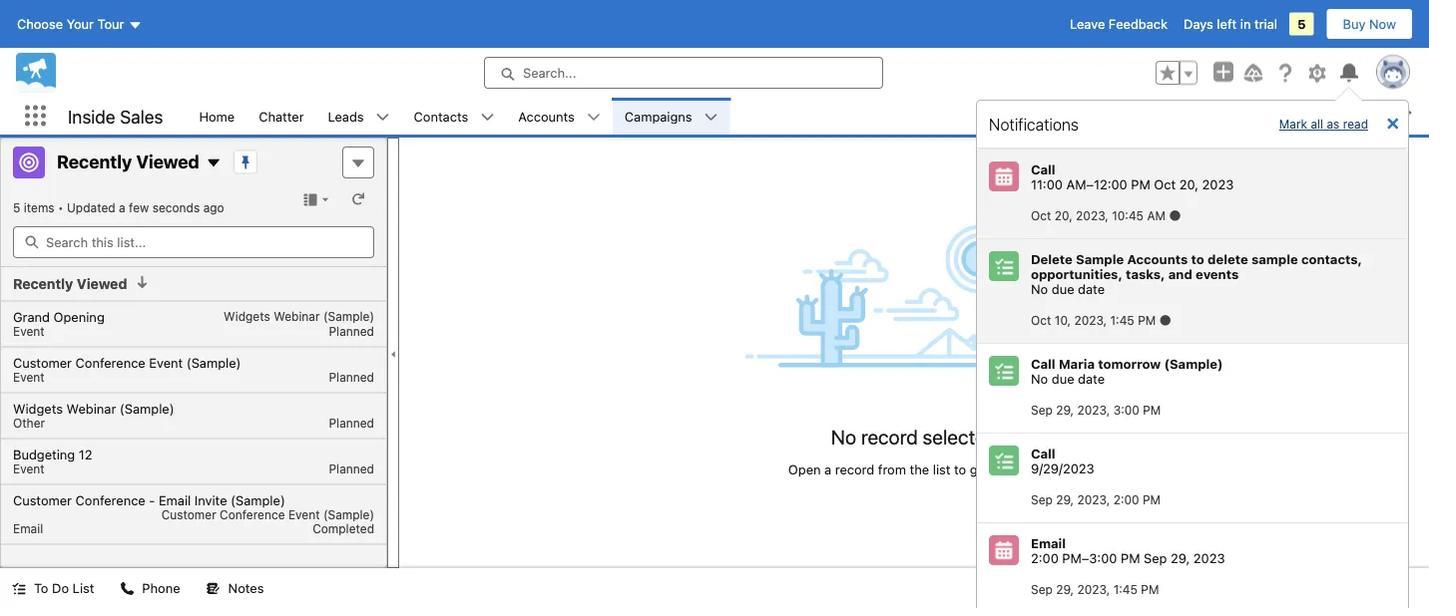 Task type: describe. For each thing, give the bounding box(es) containing it.
conference for -
[[75, 494, 145, 509]]

2023, for email
[[1078, 583, 1110, 597]]

sample
[[1076, 252, 1124, 267]]

notes
[[228, 581, 264, 596]]

list
[[72, 581, 94, 596]]

left
[[1217, 16, 1237, 31]]

campaigns list item
[[613, 98, 730, 135]]

event inside customer conference - email invite (sample) customer conference event (sample)
[[288, 509, 320, 523]]

29, inside the email 2:00 pm–3:00 pm sep 29, 2023
[[1171, 551, 1190, 566]]

buy now button
[[1326, 8, 1414, 40]]

items
[[24, 201, 55, 215]]

0 vertical spatial widgets webinar (sample)
[[224, 310, 374, 324]]

days
[[1184, 16, 1214, 31]]

home
[[199, 109, 235, 124]]

to do list
[[34, 581, 94, 596]]

tomorrow
[[1098, 356, 1161, 371]]

text default image inside campaigns list item
[[704, 110, 718, 124]]

home link
[[187, 98, 247, 135]]

choose your tour button
[[16, 8, 143, 40]]

0 vertical spatial record
[[861, 426, 918, 449]]

sep for no due date
[[1031, 403, 1053, 417]]

chatter
[[259, 109, 304, 124]]

trial
[[1255, 16, 1278, 31]]

1 horizontal spatial widgets
[[224, 310, 270, 324]]

call 11:00 am–12:00 pm oct 20, 2023
[[1031, 162, 1234, 192]]

3:00
[[1114, 403, 1140, 417]]

× button
[[1378, 109, 1409, 139]]

no record selected main content
[[399, 138, 1429, 569]]

29, for call maria tomorrow (sample) no due date
[[1056, 403, 1074, 417]]

1 vertical spatial widgets webinar (sample)
[[13, 402, 174, 417]]

mark all as read
[[1280, 117, 1369, 131]]

do
[[52, 581, 69, 596]]

5 for 5
[[1298, 16, 1306, 31]]

contacts link
[[402, 98, 480, 135]]

sep 29, 2023, 1:45 pm
[[1031, 583, 1159, 597]]

customer conference event (sample)
[[13, 356, 241, 371]]

chatter link
[[247, 98, 316, 135]]

due inside call maria tomorrow (sample) no due date
[[1052, 371, 1075, 386]]

leads link
[[316, 98, 376, 135]]

customer for customer conference event (sample)
[[13, 356, 72, 371]]

Search Recently Viewed list view. search field
[[13, 227, 374, 259]]

call for call 11:00 am–12:00 pm oct 20, 2023
[[1031, 162, 1056, 177]]

contacts,
[[1302, 252, 1363, 267]]

select an item from this list to open it. list box
[[1, 302, 386, 546]]

few
[[129, 201, 149, 215]]

to do list button
[[0, 569, 106, 609]]

campaigns link
[[613, 98, 704, 135]]

budgeting
[[13, 448, 75, 463]]

sep 29, 2023, 2:00 pm
[[1031, 493, 1161, 507]]

feedback
[[1109, 16, 1168, 31]]

a inside no record selected main content
[[825, 462, 832, 477]]

grand
[[13, 310, 50, 325]]

recently viewed|campaigns|list view element
[[0, 138, 387, 569]]

pm for sep 29, 2023, 3:00 pm
[[1143, 403, 1161, 417]]

10:45
[[1112, 209, 1144, 223]]

planned for budgeting 12
[[329, 463, 374, 477]]

leave feedback link
[[1070, 16, 1168, 31]]

none search field inside "recently viewed|campaigns|list view" element
[[13, 227, 374, 259]]

campaigns
[[625, 109, 692, 124]]

leads list item
[[316, 98, 402, 135]]

budgeting 12
[[13, 448, 92, 463]]

and
[[1169, 267, 1193, 282]]

as
[[1327, 117, 1340, 131]]

am–12:00
[[1067, 177, 1128, 192]]

sep for 2:00 pm–3:00 pm sep 29, 2023
[[1031, 583, 1053, 597]]

12
[[79, 448, 92, 463]]

accounts inside the delete sample accounts to delete sample contacts, opportunities, tasks, and events no due date
[[1127, 252, 1188, 267]]

call 9/29/2023
[[1031, 446, 1095, 476]]

2023, for call maria tomorrow (sample)
[[1078, 403, 1110, 417]]

pm–3:00
[[1062, 551, 1117, 566]]

call for call 9/29/2023
[[1031, 446, 1056, 461]]

text default image inside the contacts list item
[[480, 110, 494, 124]]

sample
[[1252, 252, 1298, 267]]

mark all as read link
[[1272, 109, 1377, 139]]

2023, inside oct 10, 2023, 1:45 pm ●
[[1075, 313, 1107, 327]]

contacts
[[414, 109, 468, 124]]

days left in trial
[[1184, 16, 1278, 31]]

to inside no record selected main content
[[954, 462, 966, 477]]

the
[[910, 462, 929, 477]]

sep 29, 2023, 3:00 pm
[[1031, 403, 1161, 417]]

oct 20, 2023, 10:45 am ●
[[1031, 208, 1181, 223]]

in
[[1241, 16, 1251, 31]]

text default image down search recently viewed list view. search box
[[135, 276, 149, 289]]

phone button
[[108, 569, 192, 609]]

pm inside call 11:00 am–12:00 pm oct 20, 2023
[[1131, 177, 1151, 192]]

no record selected
[[831, 426, 997, 449]]

text default image for accounts
[[587, 110, 601, 124]]

2023, for call
[[1078, 493, 1110, 507]]

11:00
[[1031, 177, 1063, 192]]

call maria tomorrow (sample) no due date
[[1031, 356, 1223, 386]]

sep for 9/29/2023
[[1031, 493, 1053, 507]]

● for pm
[[1169, 208, 1181, 223]]

email for email 2:00 pm–3:00 pm sep 29, 2023
[[1031, 536, 1066, 551]]

accounts list item
[[506, 98, 613, 135]]

2023 for call 11:00 am–12:00 pm oct 20, 2023
[[1202, 177, 1234, 192]]

inside sales
[[68, 106, 163, 127]]

text default image inside 'phone' button
[[120, 583, 134, 596]]

list containing home
[[187, 98, 1429, 135]]

selected
[[923, 426, 997, 449]]

leave feedback
[[1070, 16, 1168, 31]]

other
[[13, 417, 45, 431]]

×
[[1386, 110, 1401, 138]]

10,
[[1055, 313, 1071, 327]]

ago
[[203, 201, 224, 215]]

20, inside call 11:00 am–12:00 pm oct 20, 2023
[[1180, 177, 1199, 192]]

open a record from the list to get started.
[[788, 462, 1040, 477]]

planned for widgets webinar (sample)
[[329, 417, 374, 431]]

date inside call maria tomorrow (sample) no due date
[[1078, 371, 1105, 386]]

(sample) inside call maria tomorrow (sample) no due date
[[1165, 356, 1223, 371]]

pm for oct 10, 2023, 1:45 pm ●
[[1138, 313, 1156, 327]]

9/29/2023
[[1031, 461, 1095, 476]]

1:45 for oct 10, 2023, 1:45 pm ●
[[1111, 313, 1135, 327]]

tasks,
[[1126, 267, 1165, 282]]

pm inside the email 2:00 pm–3:00 pm sep 29, 2023
[[1121, 551, 1140, 566]]

1 horizontal spatial 2:00
[[1114, 493, 1140, 507]]

2:00 inside the email 2:00 pm–3:00 pm sep 29, 2023
[[1031, 551, 1059, 566]]

date inside the delete sample accounts to delete sample contacts, opportunities, tasks, and events no due date
[[1078, 282, 1105, 296]]

0 vertical spatial recently viewed
[[57, 150, 199, 172]]

buy now
[[1343, 16, 1397, 31]]

contacts list item
[[402, 98, 506, 135]]

notifications
[[989, 115, 1079, 134]]



Task type: locate. For each thing, give the bounding box(es) containing it.
leave
[[1070, 16, 1105, 31]]

2023 for email 2:00 pm–3:00 pm sep 29, 2023
[[1194, 551, 1225, 566]]

call down notifications
[[1031, 162, 1056, 177]]

1 vertical spatial accounts
[[1127, 252, 1188, 267]]

customer conference - email invite (sample) customer conference event (sample)
[[13, 494, 374, 523]]

● for to
[[1160, 312, 1172, 327]]

email up to
[[13, 523, 43, 537]]

None search field
[[13, 227, 374, 259]]

widgets webinar (sample)
[[224, 310, 374, 324], [13, 402, 174, 417]]

29, down maria
[[1056, 403, 1074, 417]]

1 horizontal spatial 20,
[[1180, 177, 1199, 192]]

2 planned from the top
[[329, 371, 374, 385]]

5 inside "recently viewed|campaigns|list view" element
[[13, 201, 20, 215]]

to left delete
[[1191, 252, 1205, 267]]

customer
[[13, 356, 72, 371], [13, 494, 72, 509], [161, 509, 216, 523]]

2023, down pm–3:00 on the right of the page
[[1078, 583, 1110, 597]]

call up started.
[[1031, 446, 1056, 461]]

29, down '9/29/2023'
[[1056, 493, 1074, 507]]

buy
[[1343, 16, 1366, 31]]

accounts down the 'search...'
[[518, 109, 575, 124]]

0 vertical spatial due
[[1052, 282, 1075, 296]]

0 vertical spatial call
[[1031, 162, 1056, 177]]

text default image left to
[[12, 583, 26, 596]]

viewed up seconds
[[136, 150, 199, 172]]

text default image
[[376, 110, 390, 124], [587, 110, 601, 124]]

0 vertical spatial no
[[1031, 282, 1048, 296]]

notes button
[[194, 569, 276, 609]]

3 planned from the top
[[329, 417, 374, 431]]

seconds
[[152, 201, 200, 215]]

2 due from the top
[[1052, 371, 1075, 386]]

0 horizontal spatial webinar
[[66, 402, 116, 417]]

record up from on the right bottom of page
[[861, 426, 918, 449]]

am
[[1147, 209, 1166, 223]]

text default image left campaigns
[[587, 110, 601, 124]]

no inside the delete sample accounts to delete sample contacts, opportunities, tasks, and events no due date
[[1031, 282, 1048, 296]]

1 call from the top
[[1031, 162, 1056, 177]]

to inside the delete sample accounts to delete sample contacts, opportunities, tasks, and events no due date
[[1191, 252, 1205, 267]]

0 vertical spatial viewed
[[136, 150, 199, 172]]

webinar
[[274, 310, 320, 324], [66, 402, 116, 417]]

leads
[[328, 109, 364, 124]]

1 horizontal spatial accounts
[[1127, 252, 1188, 267]]

pm right '3:00'
[[1143, 403, 1161, 417]]

0 vertical spatial to
[[1191, 252, 1205, 267]]

now
[[1370, 16, 1397, 31]]

no left maria
[[1031, 371, 1048, 386]]

oct inside oct 10, 2023, 1:45 pm ●
[[1031, 313, 1052, 327]]

2 date from the top
[[1078, 371, 1105, 386]]

1 vertical spatial 2023
[[1194, 551, 1225, 566]]

1 vertical spatial webinar
[[66, 402, 116, 417]]

2023,
[[1076, 209, 1109, 223], [1075, 313, 1107, 327], [1078, 403, 1110, 417], [1078, 493, 1110, 507], [1078, 583, 1110, 597]]

1 vertical spatial widgets
[[13, 402, 63, 417]]

1 vertical spatial a
[[825, 462, 832, 477]]

text default image left phone
[[120, 583, 134, 596]]

29, for email 2:00 pm–3:00 pm sep 29, 2023
[[1056, 583, 1074, 597]]

recently down inside
[[57, 150, 132, 172]]

0 vertical spatial 2:00
[[1114, 493, 1140, 507]]

due up "sep 29, 2023, 3:00 pm"
[[1052, 371, 1075, 386]]

1 horizontal spatial 5
[[1298, 16, 1306, 31]]

your
[[67, 16, 94, 31]]

accounts inside list item
[[518, 109, 575, 124]]

1 vertical spatial to
[[954, 462, 966, 477]]

opportunities,
[[1031, 267, 1123, 282]]

text default image up ago
[[205, 155, 221, 171]]

0 vertical spatial 2023
[[1202, 177, 1234, 192]]

oct for delete sample accounts to delete sample contacts, opportunities, tasks, and events no due date
[[1031, 313, 1052, 327]]

1 vertical spatial 20,
[[1055, 209, 1073, 223]]

0 vertical spatial widgets
[[224, 310, 270, 324]]

1 horizontal spatial webinar
[[274, 310, 320, 324]]

pm for sep 29, 2023, 1:45 pm
[[1141, 583, 1159, 597]]

20, up oct 20, 2023, 10:45 am ●
[[1180, 177, 1199, 192]]

0 vertical spatial accounts
[[518, 109, 575, 124]]

conference for event
[[75, 356, 145, 371]]

inside
[[68, 106, 115, 127]]

1 planned from the top
[[329, 325, 374, 339]]

20, down 11:00
[[1055, 209, 1073, 223]]

0 horizontal spatial accounts
[[518, 109, 575, 124]]

sep down the email 2:00 pm–3:00 pm sep 29, 2023
[[1031, 583, 1053, 597]]

1 horizontal spatial a
[[825, 462, 832, 477]]

● down and
[[1160, 312, 1172, 327]]

text default image right the contacts
[[480, 110, 494, 124]]

delete sample accounts to delete sample contacts, opportunities, tasks, and events no due date
[[1031, 252, 1363, 296]]

text default image left notes
[[206, 583, 220, 596]]

0 vertical spatial date
[[1078, 282, 1105, 296]]

sep inside the email 2:00 pm–3:00 pm sep 29, 2023
[[1144, 551, 1167, 566]]

1:45 for sep 29, 2023, 1:45 pm
[[1114, 583, 1138, 597]]

sep down '9/29/2023'
[[1031, 493, 1053, 507]]

pm for sep 29, 2023, 2:00 pm
[[1143, 493, 1161, 507]]

email for email
[[13, 523, 43, 537]]

call inside call 9/29/2023
[[1031, 446, 1056, 461]]

accounts down am
[[1127, 252, 1188, 267]]

oct inside oct 20, 2023, 10:45 am ●
[[1031, 209, 1052, 223]]

email down sep 29, 2023, 2:00 pm
[[1031, 536, 1066, 551]]

no inside call maria tomorrow (sample) no due date
[[1031, 371, 1048, 386]]

email
[[159, 494, 191, 509], [13, 523, 43, 537], [1031, 536, 1066, 551]]

20, inside oct 20, 2023, 10:45 am ●
[[1055, 209, 1073, 223]]

2023, right 10,
[[1075, 313, 1107, 327]]

29, right pm–3:00 on the right of the page
[[1171, 551, 1190, 566]]

email right -
[[159, 494, 191, 509]]

0 vertical spatial webinar
[[274, 310, 320, 324]]

2 vertical spatial call
[[1031, 446, 1056, 461]]

open
[[788, 462, 821, 477]]

0 vertical spatial 20,
[[1180, 177, 1199, 192]]

conference down opening
[[75, 356, 145, 371]]

1:45 up tomorrow
[[1111, 313, 1135, 327]]

call for call maria tomorrow (sample) no due date
[[1031, 356, 1056, 371]]

2023, down am–12:00
[[1076, 209, 1109, 223]]

oct left 10,
[[1031, 313, 1052, 327]]

-
[[149, 494, 155, 509]]

1 horizontal spatial text default image
[[587, 110, 601, 124]]

oct for call 11:00 am–12:00 pm oct 20, 2023
[[1031, 209, 1052, 223]]

1 date from the top
[[1078, 282, 1105, 296]]

to right list
[[954, 462, 966, 477]]

oct down 11:00
[[1031, 209, 1052, 223]]

1:45 inside oct 10, 2023, 1:45 pm ●
[[1111, 313, 1135, 327]]

record left from on the right bottom of page
[[835, 462, 875, 477]]

recently viewed up opening
[[13, 276, 127, 292]]

1 vertical spatial recently viewed
[[13, 276, 127, 292]]

text default image inside accounts list item
[[587, 110, 601, 124]]

0 horizontal spatial 2:00
[[1031, 551, 1059, 566]]

2 vertical spatial no
[[831, 426, 857, 449]]

text default image for leads
[[376, 110, 390, 124]]

viewed up opening
[[77, 276, 127, 292]]

1 vertical spatial 1:45
[[1114, 583, 1138, 597]]

recently viewed down 'inside sales'
[[57, 150, 199, 172]]

call left maria
[[1031, 356, 1056, 371]]

4 planned from the top
[[329, 463, 374, 477]]

read
[[1343, 117, 1369, 131]]

2023, left '3:00'
[[1078, 403, 1110, 417]]

2:00 left pm–3:00 on the right of the page
[[1031, 551, 1059, 566]]

1 horizontal spatial viewed
[[136, 150, 199, 172]]

5 left "items"
[[13, 201, 20, 215]]

1 vertical spatial record
[[835, 462, 875, 477]]

no inside main content
[[831, 426, 857, 449]]

tour
[[97, 16, 124, 31]]

pm up the 10:45 at the right of the page
[[1131, 177, 1151, 192]]

● right am
[[1169, 208, 1181, 223]]

1 text default image from the left
[[376, 110, 390, 124]]

1 vertical spatial no
[[1031, 371, 1048, 386]]

maria
[[1059, 356, 1095, 371]]

widgets up budgeting
[[13, 402, 63, 417]]

to
[[34, 581, 48, 596]]

text default image inside "leads" 'list item'
[[376, 110, 390, 124]]

0 vertical spatial a
[[119, 201, 125, 215]]

delete
[[1208, 252, 1248, 267]]

conference up notes
[[220, 509, 285, 523]]

text default image down 'search...' button
[[704, 110, 718, 124]]

date down sample in the right of the page
[[1078, 282, 1105, 296]]

1 vertical spatial date
[[1078, 371, 1105, 386]]

due up 10,
[[1052, 282, 1075, 296]]

campaigns image
[[13, 147, 45, 179]]

recently viewed
[[57, 150, 199, 172], [13, 276, 127, 292]]

2 call from the top
[[1031, 356, 1056, 371]]

2023, inside oct 20, 2023, 10:45 am ●
[[1076, 209, 1109, 223]]

2 horizontal spatial email
[[1031, 536, 1066, 551]]

pm right pm–3:00 on the right of the page
[[1121, 551, 1140, 566]]

event
[[13, 325, 45, 339], [149, 356, 183, 371], [13, 371, 45, 385], [13, 463, 45, 477], [288, 509, 320, 523]]

0 horizontal spatial a
[[119, 201, 125, 215]]

0 horizontal spatial email
[[13, 523, 43, 537]]

0 horizontal spatial widgets webinar (sample)
[[13, 402, 174, 417]]

widgets down search recently viewed list view. search box
[[224, 310, 270, 324]]

text default image
[[480, 110, 494, 124], [704, 110, 718, 124], [205, 155, 221, 171], [135, 276, 149, 289], [12, 583, 26, 596], [120, 583, 134, 596], [206, 583, 220, 596]]

delete
[[1031, 252, 1073, 267]]

pm up the email 2:00 pm–3:00 pm sep 29, 2023
[[1143, 493, 1161, 507]]

updated
[[67, 201, 115, 215]]

1 horizontal spatial widgets webinar (sample)
[[224, 310, 374, 324]]

sep right pm–3:00 on the right of the page
[[1144, 551, 1167, 566]]

recently up grand
[[13, 276, 73, 292]]

1:45 down the email 2:00 pm–3:00 pm sep 29, 2023
[[1114, 583, 1138, 597]]

date up "sep 29, 2023, 3:00 pm"
[[1078, 371, 1105, 386]]

1 vertical spatial due
[[1052, 371, 1075, 386]]

2:00 up the email 2:00 pm–3:00 pm sep 29, 2023
[[1114, 493, 1140, 507]]

mark
[[1280, 117, 1308, 131]]

29,
[[1056, 403, 1074, 417], [1056, 493, 1074, 507], [1171, 551, 1190, 566], [1056, 583, 1074, 597]]

a right open
[[825, 462, 832, 477]]

0 horizontal spatial 5
[[13, 201, 20, 215]]

1 vertical spatial 2:00
[[1031, 551, 1059, 566]]

no down delete
[[1031, 282, 1048, 296]]

viewed
[[136, 150, 199, 172], [77, 276, 127, 292]]

opening
[[53, 310, 105, 325]]

all
[[1311, 117, 1324, 131]]

a left "few"
[[119, 201, 125, 215]]

(sample)
[[323, 310, 374, 324], [186, 356, 241, 371], [1165, 356, 1223, 371], [120, 402, 174, 417], [231, 494, 285, 509], [323, 509, 374, 523]]

0 horizontal spatial viewed
[[77, 276, 127, 292]]

call
[[1031, 162, 1056, 177], [1031, 356, 1056, 371], [1031, 446, 1056, 461]]

0 vertical spatial ●
[[1169, 208, 1181, 223]]

2023
[[1202, 177, 1234, 192], [1194, 551, 1225, 566]]

•
[[58, 201, 64, 215]]

recently viewed status
[[13, 201, 67, 215]]

5 right trial
[[1298, 16, 1306, 31]]

1 horizontal spatial to
[[1191, 252, 1205, 267]]

list
[[933, 462, 951, 477]]

pm
[[1131, 177, 1151, 192], [1138, 313, 1156, 327], [1143, 403, 1161, 417], [1143, 493, 1161, 507], [1121, 551, 1140, 566], [1141, 583, 1159, 597]]

search... button
[[484, 57, 883, 89]]

accounts link
[[506, 98, 587, 135]]

text default image inside notes button
[[206, 583, 220, 596]]

2 vertical spatial oct
[[1031, 313, 1052, 327]]

●
[[1169, 208, 1181, 223], [1160, 312, 1172, 327]]

20,
[[1180, 177, 1199, 192], [1055, 209, 1073, 223]]

pm inside oct 10, 2023, 1:45 pm ●
[[1138, 313, 1156, 327]]

pm down tasks,
[[1138, 313, 1156, 327]]

choose your tour
[[17, 16, 124, 31]]

0 horizontal spatial to
[[954, 462, 966, 477]]

0 vertical spatial recently
[[57, 150, 132, 172]]

sales
[[120, 106, 163, 127]]

text default image inside to do list button
[[12, 583, 26, 596]]

0 vertical spatial oct
[[1154, 177, 1176, 192]]

5 for 5 items • updated a few seconds ago
[[13, 201, 20, 215]]

1 vertical spatial viewed
[[77, 276, 127, 292]]

oct
[[1154, 177, 1176, 192], [1031, 209, 1052, 223], [1031, 313, 1052, 327]]

recently
[[57, 150, 132, 172], [13, 276, 73, 292]]

5 items • updated a few seconds ago
[[13, 201, 224, 215]]

2 text default image from the left
[[587, 110, 601, 124]]

planned for customer conference event (sample)
[[329, 371, 374, 385]]

oct 10, 2023, 1:45 pm ●
[[1031, 312, 1172, 327]]

0 vertical spatial 1:45
[[1111, 313, 1135, 327]]

customer down grand
[[13, 356, 72, 371]]

search...
[[523, 65, 576, 80]]

get
[[970, 462, 990, 477]]

email 2:00 pm–3:00 pm sep 29, 2023
[[1031, 536, 1225, 566]]

29, down pm–3:00 on the right of the page
[[1056, 583, 1074, 597]]

invite
[[195, 494, 227, 509]]

text default image right 'leads'
[[376, 110, 390, 124]]

completed
[[313, 523, 374, 537]]

call inside call 11:00 am–12:00 pm oct 20, 2023
[[1031, 162, 1056, 177]]

1 due from the top
[[1052, 282, 1075, 296]]

customer for customer conference - email invite (sample) customer conference event (sample)
[[13, 494, 72, 509]]

2023 inside the email 2:00 pm–3:00 pm sep 29, 2023
[[1194, 551, 1225, 566]]

1 vertical spatial oct
[[1031, 209, 1052, 223]]

call inside call maria tomorrow (sample) no due date
[[1031, 356, 1056, 371]]

sep up call 9/29/2023 at the bottom of page
[[1031, 403, 1053, 417]]

phone
[[142, 581, 180, 596]]

1:45
[[1111, 313, 1135, 327], [1114, 583, 1138, 597]]

0 horizontal spatial text default image
[[376, 110, 390, 124]]

0 horizontal spatial 20,
[[1055, 209, 1073, 223]]

0 horizontal spatial widgets
[[13, 402, 63, 417]]

oct up am
[[1154, 177, 1176, 192]]

no
[[1031, 282, 1048, 296], [1031, 371, 1048, 386], [831, 426, 857, 449]]

email inside the email 2:00 pm–3:00 pm sep 29, 2023
[[1031, 536, 1066, 551]]

customer right -
[[161, 509, 216, 523]]

1 vertical spatial recently
[[13, 276, 73, 292]]

conference left -
[[75, 494, 145, 509]]

no up open a record from the list to get started.
[[831, 426, 857, 449]]

pm down the email 2:00 pm–3:00 pm sep 29, 2023
[[1141, 583, 1159, 597]]

started.
[[993, 462, 1040, 477]]

oct inside call 11:00 am–12:00 pm oct 20, 2023
[[1154, 177, 1176, 192]]

1 horizontal spatial email
[[159, 494, 191, 509]]

1 vertical spatial ●
[[1160, 312, 1172, 327]]

2023 inside call 11:00 am–12:00 pm oct 20, 2023
[[1202, 177, 1234, 192]]

3 call from the top
[[1031, 446, 1056, 461]]

customer down budgeting
[[13, 494, 72, 509]]

2023, down '9/29/2023'
[[1078, 493, 1110, 507]]

0 vertical spatial 5
[[1298, 16, 1306, 31]]

1 vertical spatial 5
[[13, 201, 20, 215]]

1 vertical spatial call
[[1031, 356, 1056, 371]]

grand opening
[[13, 310, 105, 325]]

email inside customer conference - email invite (sample) customer conference event (sample)
[[159, 494, 191, 509]]

due inside the delete sample accounts to delete sample contacts, opportunities, tasks, and events no due date
[[1052, 282, 1075, 296]]

29, for call 9/29/2023
[[1056, 493, 1074, 507]]

choose
[[17, 16, 63, 31]]

group
[[1156, 61, 1198, 85]]

list
[[187, 98, 1429, 135]]

conference
[[75, 356, 145, 371], [75, 494, 145, 509], [220, 509, 285, 523]]



Task type: vqa. For each thing, say whether or not it's contained in the screenshot.
Media for Global Media (Sample) link for Global Media - 180 Widgets (Sample)
no



